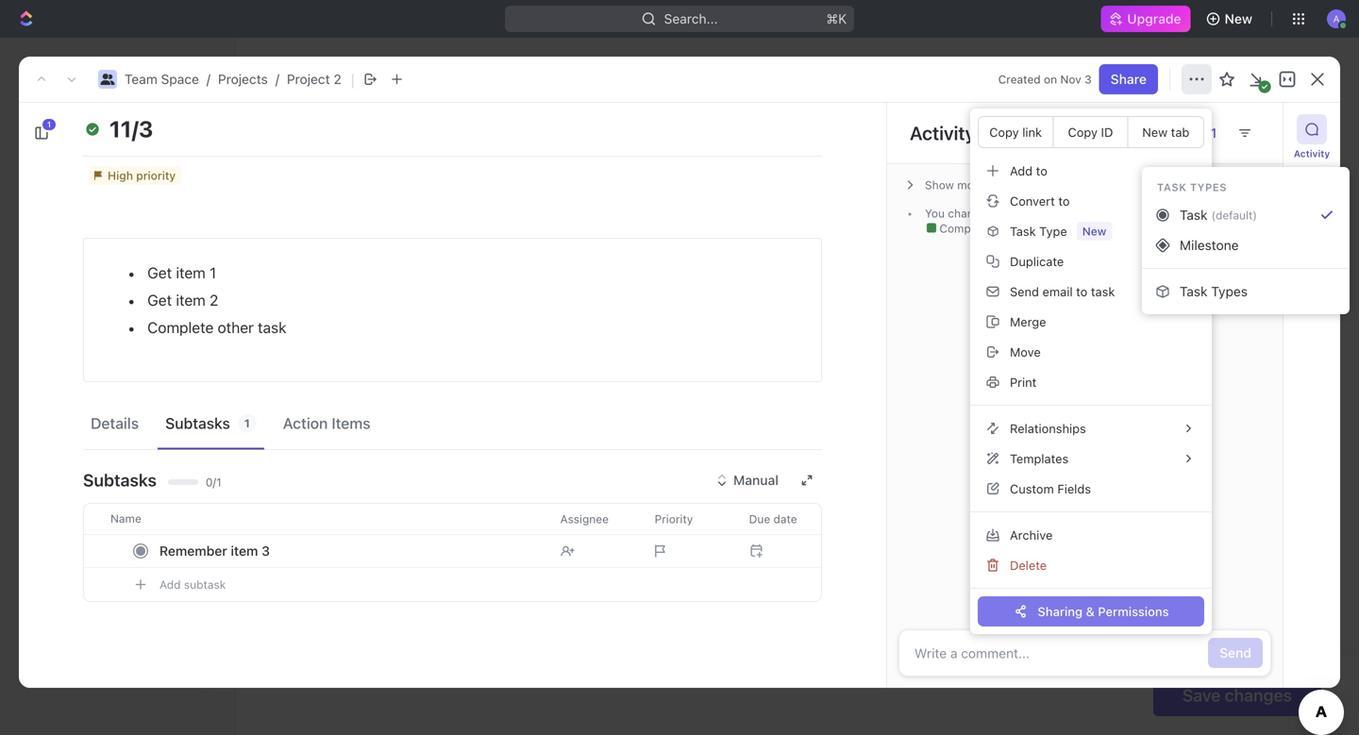 Task type: vqa. For each thing, say whether or not it's contained in the screenshot.
the middle App
yes



Task type: locate. For each thing, give the bounding box(es) containing it.
from
[[1034, 207, 1059, 220], [1032, 423, 1060, 438]]

1 vertical spatial my
[[38, 150, 57, 165]]

1 button
[[26, 118, 57, 148]]

task left 8:59
[[1180, 207, 1208, 223]]

11/3
[[110, 116, 153, 142]]

a right 'receive'
[[1061, 513, 1068, 526]]

send for send
[[1220, 645, 1252, 661]]

changed status from
[[945, 207, 1062, 220]]

copy left 'link' on the top of page
[[990, 125, 1020, 139]]

activity
[[910, 122, 976, 144], [1295, 148, 1331, 159]]

nov left 8 on the top of page
[[1164, 207, 1185, 220]]

1 vertical spatial temporary
[[1071, 513, 1126, 526]]

sms inside text message (sms) receive a one-time passcode via sms each time you log in. business
[[657, 509, 682, 523]]

copy link button
[[979, 117, 1054, 147]]

id
[[1102, 125, 1114, 139]]

workspaces link
[[38, 179, 197, 211]]

team space / projects / project 2 |
[[125, 70, 355, 89]]

1 vertical spatial from
[[1032, 423, 1060, 438]]

(totp) down print
[[984, 423, 1028, 438]]

1 vertical spatial 2
[[210, 291, 218, 309]]

1 horizontal spatial temporary
[[1071, 513, 1126, 526]]

0 horizontal spatial my settings
[[38, 150, 115, 165]]

sms
[[702, 423, 730, 438], [657, 509, 682, 523]]

0 horizontal spatial passcode
[[584, 509, 636, 523]]

1 horizontal spatial in.
[[1011, 524, 1024, 537]]

one- inside authenticator app (totp) use an app to receive a temporary one-time passcode each time you log in.
[[1129, 513, 1154, 526]]

new down to do to
[[1083, 225, 1107, 238]]

task types down milestone
[[1180, 284, 1248, 299]]

task inside send email to task button
[[1092, 285, 1116, 299]]

1 vertical spatial types
[[1212, 284, 1248, 299]]

a
[[786, 423, 793, 438], [524, 509, 530, 523], [1061, 513, 1068, 526]]

0 vertical spatial item
[[176, 264, 206, 282]]

2 horizontal spatial passcode
[[1181, 513, 1232, 526]]

2 horizontal spatial a
[[1061, 513, 1068, 526]]

⌘k
[[827, 11, 847, 26]]

your
[[452, 423, 479, 438], [94, 573, 117, 587]]

sms down 2fa
[[657, 509, 682, 523]]

new tab button
[[1129, 117, 1204, 147]]

my settings up workspaces
[[38, 150, 115, 165]]

each
[[685, 509, 711, 523], [1235, 513, 1261, 526]]

passcode up authenticator
[[922, 423, 981, 438]]

team space link
[[125, 71, 199, 87]]

1 horizontal spatial (totp)
[[1071, 490, 1120, 508]]

0 vertical spatial task
[[1092, 285, 1116, 299]]

1 vertical spatial task
[[258, 319, 287, 337]]

1 vertical spatial app
[[39, 540, 68, 558]]

my settings up a
[[274, 80, 379, 103]]

0 horizontal spatial you
[[740, 509, 760, 523]]

0 horizontal spatial (totp)
[[984, 423, 1028, 438]]

0 horizontal spatial a
[[524, 509, 530, 523]]

new button
[[1199, 4, 1265, 34]]

log
[[763, 509, 779, 523], [991, 524, 1008, 537]]

get up "cloud storage" link
[[148, 264, 172, 282]]

in. down keep your account secure by enabling 2fa via sms or using a temporary one-time passcode (totp) from an authenticator app.
[[782, 509, 795, 523]]

find all of your apps and integrations in our new app center!
[[39, 573, 185, 621]]

activity inside task sidebar content section
[[910, 122, 976, 144]]

1 horizontal spatial each
[[1235, 513, 1261, 526]]

2 vertical spatial app
[[164, 590, 185, 604]]

share
[[1111, 71, 1147, 87]]

remember item 3
[[160, 543, 270, 559]]

1 vertical spatial 1
[[210, 264, 216, 282]]

my settings
[[274, 80, 379, 103], [38, 150, 115, 165]]

to right email
[[1077, 285, 1088, 299]]

from up task type
[[1034, 207, 1059, 220]]

1 down back link
[[47, 120, 51, 129]]

copy
[[990, 125, 1020, 139], [1069, 125, 1098, 139]]

/ right space
[[207, 71, 211, 87]]

2
[[334, 71, 342, 87], [210, 291, 218, 309]]

1 vertical spatial an
[[966, 513, 979, 526]]

temporary
[[797, 423, 860, 438], [1071, 513, 1126, 526]]

1 horizontal spatial an
[[1063, 423, 1078, 438]]

0 horizontal spatial nov
[[1061, 73, 1082, 86]]

1 vertical spatial your
[[94, 573, 117, 587]]

nov right 'on'
[[1061, 73, 1082, 86]]

send inside button
[[1010, 285, 1040, 299]]

my down 1 button
[[38, 150, 57, 165]]

new left tab at the right of the page
[[1143, 125, 1168, 139]]

0 horizontal spatial settings
[[61, 150, 115, 165]]

0 vertical spatial your
[[452, 423, 479, 438]]

1 horizontal spatial nov
[[1164, 207, 1185, 220]]

custom fields button
[[978, 474, 1205, 504]]

0 horizontal spatial an
[[966, 513, 979, 526]]

0 horizontal spatial 2
[[210, 291, 218, 309]]

log left archive at the right bottom of the page
[[991, 524, 1008, 537]]

0 horizontal spatial task
[[258, 319, 287, 337]]

your right the keep
[[452, 423, 479, 438]]

via right 2fa
[[681, 423, 698, 438]]

0 vertical spatial in.
[[782, 509, 795, 523]]

1 horizontal spatial copy
[[1069, 125, 1098, 139]]

1 vertical spatial my settings
[[38, 150, 115, 165]]

1 horizontal spatial subtasks
[[165, 415, 230, 433]]

0 horizontal spatial your
[[94, 573, 117, 587]]

item for remember
[[231, 543, 258, 559]]

Enter Username text field
[[417, 147, 1322, 192]]

1 vertical spatial via
[[639, 509, 654, 523]]

3 right the remember
[[262, 543, 270, 559]]

my right projects
[[274, 80, 301, 103]]

0 horizontal spatial temporary
[[797, 423, 860, 438]]

1 horizontal spatial a
[[786, 423, 793, 438]]

nov 8 at 8:59 am
[[1164, 207, 1256, 220]]

(totp) up archive button at the right bottom of page
[[1071, 490, 1120, 508]]

1 vertical spatial you
[[969, 524, 988, 537]]

0/1
[[206, 476, 222, 489]]

(totp)
[[984, 423, 1028, 438], [1071, 490, 1120, 508]]

user group image
[[101, 74, 115, 85]]

1 horizontal spatial my settings
[[274, 80, 379, 103]]

log inside authenticator app (totp) use an app to receive a temporary one-time passcode each time you log in.
[[991, 524, 1008, 537]]

1 vertical spatial 3
[[262, 543, 270, 559]]

1 horizontal spatial app
[[164, 590, 185, 604]]

to inside button
[[1077, 285, 1088, 299]]

1 vertical spatial nov
[[1164, 207, 1185, 220]]

you down or
[[740, 509, 760, 523]]

an
[[1063, 423, 1078, 438], [966, 513, 979, 526]]

an left "app"
[[966, 513, 979, 526]]

to right "app"
[[1006, 513, 1016, 526]]

a right using
[[786, 423, 793, 438]]

integrations
[[39, 590, 102, 604]]

2 horizontal spatial 1
[[244, 417, 250, 430]]

save changes button
[[1154, 675, 1322, 717]]

one- inside text message (sms) receive a one-time passcode via sms each time you log in. business
[[533, 509, 558, 523]]

1 / from the left
[[207, 71, 211, 87]]

2 up other
[[210, 291, 218, 309]]

to do to
[[1073, 207, 1121, 220]]

1 horizontal spatial you
[[969, 524, 988, 537]]

0 vertical spatial 1
[[47, 120, 51, 129]]

task inside button
[[1180, 284, 1208, 299]]

0 vertical spatial log
[[763, 509, 779, 523]]

task down milestone
[[1180, 284, 1208, 299]]

2 horizontal spatial one-
[[1129, 513, 1154, 526]]

new
[[139, 590, 161, 604]]

0 horizontal spatial 1
[[47, 120, 51, 129]]

using
[[749, 423, 782, 438]]

1 horizontal spatial /
[[276, 71, 279, 87]]

3
[[1085, 73, 1092, 86], [262, 543, 270, 559]]

my
[[274, 80, 301, 103], [38, 150, 57, 165]]

task
[[1092, 285, 1116, 299], [258, 319, 287, 337]]

app
[[1039, 490, 1067, 508], [39, 540, 68, 558], [164, 590, 185, 604]]

sms left or
[[702, 423, 730, 438]]

app up 'receive'
[[1039, 490, 1067, 508]]

0 horizontal spatial in.
[[782, 509, 795, 523]]

settings up a
[[306, 80, 379, 103]]

your up in
[[94, 573, 117, 587]]

1 left action
[[244, 417, 250, 430]]

passcode down the app.
[[1181, 513, 1232, 526]]

/
[[207, 71, 211, 87], [276, 71, 279, 87]]

merge
[[1010, 315, 1047, 329]]

receive
[[1020, 513, 1058, 526]]

1 vertical spatial settings
[[61, 150, 115, 165]]

0 horizontal spatial via
[[639, 509, 654, 523]]

2 left |
[[334, 71, 342, 87]]

types down milestone button
[[1212, 284, 1248, 299]]

0 horizontal spatial one-
[[533, 509, 558, 523]]

subtasks down "details" button
[[83, 470, 157, 491]]

our
[[118, 590, 136, 604]]

settings
[[306, 80, 379, 103], [61, 150, 115, 165]]

custom
[[1010, 482, 1055, 496]]

0 vertical spatial settings
[[306, 80, 379, 103]]

team
[[125, 71, 158, 87]]

0 horizontal spatial app
[[39, 540, 68, 558]]

1 horizontal spatial via
[[681, 423, 698, 438]]

in. right "app"
[[1011, 524, 1024, 537]]

log down using
[[763, 509, 779, 523]]

archive button
[[978, 520, 1205, 551]]

by
[[580, 423, 594, 438]]

0 horizontal spatial send
[[1010, 285, 1040, 299]]

1 copy from the left
[[990, 125, 1020, 139]]

2 copy from the left
[[1069, 125, 1098, 139]]

task type
[[1010, 224, 1068, 238]]

new
[[1225, 11, 1253, 26], [1143, 125, 1168, 139], [1083, 225, 1107, 238], [166, 499, 191, 512]]

secure
[[535, 423, 576, 438]]

(totp) inside authenticator app (totp) use an app to receive a temporary one-time passcode each time you log in.
[[1071, 490, 1120, 508]]

0 vertical spatial my settings
[[274, 80, 379, 103]]

cloud storage
[[38, 297, 125, 313]]

0 vertical spatial subtasks
[[165, 415, 230, 433]]

1 horizontal spatial sms
[[702, 423, 730, 438]]

each inside text message (sms) receive a one-time passcode via sms each time you log in. business
[[685, 509, 711, 523]]

0 horizontal spatial each
[[685, 509, 711, 523]]

task
[[1158, 181, 1187, 194], [1180, 207, 1208, 223], [1010, 224, 1037, 238], [1180, 284, 1208, 299]]

to inside authenticator app (totp) use an app to receive a temporary one-time passcode each time you log in.
[[1006, 513, 1016, 526]]

authenticator app (totp) use an app to receive a temporary one-time passcode each time you log in.
[[942, 490, 1261, 537]]

1 horizontal spatial 2
[[334, 71, 342, 87]]

0 vertical spatial send
[[1010, 285, 1040, 299]]

task up merge button
[[1092, 285, 1116, 299]]

from down print
[[1032, 423, 1060, 438]]

0 horizontal spatial sms
[[657, 509, 682, 523]]

send up the save changes on the right of page
[[1220, 645, 1252, 661]]

subtasks
[[165, 415, 230, 433], [83, 470, 157, 491]]

settings up workspaces
[[61, 150, 115, 165]]

via down 2fa
[[639, 509, 654, 523]]

item for get
[[176, 264, 206, 282]]

0 horizontal spatial /
[[207, 71, 211, 87]]

passcode down (sms)
[[584, 509, 636, 523]]

temporary right using
[[797, 423, 860, 438]]

send email to task button
[[978, 277, 1205, 307]]

1 horizontal spatial send
[[1220, 645, 1252, 661]]

new right the upgrade
[[1225, 11, 1253, 26]]

1 vertical spatial log
[[991, 524, 1008, 537]]

you
[[740, 509, 760, 523], [969, 524, 988, 537]]

send up merge
[[1010, 285, 1040, 299]]

get up complete at the left top of page
[[148, 291, 172, 309]]

a down message
[[524, 509, 530, 523]]

task right other
[[258, 319, 287, 337]]

remember item 3 link
[[155, 538, 545, 565]]

storage
[[77, 297, 125, 313]]

task types up 8 on the top of page
[[1158, 181, 1228, 194]]

action
[[283, 415, 328, 433]]

new inside button
[[1143, 125, 1168, 139]]

0 horizontal spatial log
[[763, 509, 779, 523]]

0 horizontal spatial copy
[[990, 125, 1020, 139]]

task sidebar content section
[[887, 103, 1283, 688]]

keep your account secure by enabling 2fa via sms or using a temporary one-time passcode (totp) from an authenticator app.
[[417, 423, 1193, 438]]

0 vertical spatial (totp)
[[984, 423, 1028, 438]]

via inside text message (sms) receive a one-time passcode via sms each time you log in. business
[[639, 509, 654, 523]]

0 vertical spatial 2
[[334, 71, 342, 87]]

1 horizontal spatial 1
[[210, 264, 216, 282]]

activity inside task sidebar navigation tab list
[[1295, 148, 1331, 159]]

1 horizontal spatial my
[[274, 80, 301, 103]]

available on business plans or higher element
[[479, 526, 535, 540]]

an inside authenticator app (totp) use an app to receive a temporary one-time passcode each time you log in.
[[966, 513, 979, 526]]

milestone button
[[1150, 230, 1343, 261]]

/ left project
[[276, 71, 279, 87]]

types up the nov 8 at 8:59 am
[[1191, 181, 1228, 194]]

task down status
[[1010, 224, 1037, 238]]

send inside button
[[1220, 645, 1252, 661]]

1 horizontal spatial 3
[[1085, 73, 1092, 86]]

3 right 'on'
[[1085, 73, 1092, 86]]

on
[[1045, 73, 1058, 86]]

item inside remember item 3 link
[[231, 543, 258, 559]]

subtasks up 0/1
[[165, 415, 230, 433]]

app up the 'find'
[[39, 540, 68, 558]]

text message (sms) receive a one-time passcode via sms each time you log in. business
[[479, 486, 795, 538]]

0 vertical spatial from
[[1034, 207, 1059, 220]]

copy id
[[1069, 125, 1114, 139]]

print button
[[978, 367, 1205, 398]]

you right use
[[969, 524, 988, 537]]

temporary down custom fields button
[[1071, 513, 1126, 526]]

1 up complete at the left top of page
[[210, 264, 216, 282]]

0 vertical spatial app
[[1039, 490, 1067, 508]]

an left authenticator
[[1063, 423, 1078, 438]]

calendar
[[38, 334, 92, 350]]

types
[[1191, 181, 1228, 194], [1212, 284, 1248, 299]]

0 vertical spatial you
[[740, 509, 760, 523]]

other
[[218, 319, 254, 337]]

1 vertical spatial get
[[148, 291, 172, 309]]

0 vertical spatial my
[[274, 80, 301, 103]]

1 vertical spatial sms
[[657, 509, 682, 523]]

1 horizontal spatial activity
[[1295, 148, 1331, 159]]

referrals link
[[38, 363, 197, 395]]

app down and
[[164, 590, 185, 604]]

1 horizontal spatial log
[[991, 524, 1008, 537]]

1 horizontal spatial passcode
[[922, 423, 981, 438]]

copy left id on the top
[[1069, 125, 1098, 139]]

2 horizontal spatial app
[[1039, 490, 1067, 508]]

sharing & permissions
[[1038, 605, 1170, 619]]

to right do
[[1111, 207, 1121, 220]]



Task type: describe. For each thing, give the bounding box(es) containing it.
do
[[1092, 207, 1107, 220]]

receive
[[479, 509, 521, 523]]

task inside 'get item 1 get item 2 complete other task'
[[258, 319, 287, 337]]

copy link
[[990, 125, 1043, 139]]

0 vertical spatial task types
[[1158, 181, 1228, 194]]

2 / from the left
[[276, 71, 279, 87]]

delete
[[1010, 559, 1047, 573]]

you inside authenticator app (totp) use an app to receive a temporary one-time passcode each time you log in.
[[969, 524, 988, 537]]

a inside authenticator app (totp) use an app to receive a temporary one-time passcode each time you log in.
[[1061, 513, 1068, 526]]

save
[[1183, 686, 1221, 706]]

task up the nov 8 at 8:59 am
[[1158, 181, 1187, 194]]

task sidebar navigation tab list
[[1292, 114, 1333, 255]]

print
[[1010, 375, 1037, 390]]

back link
[[38, 76, 112, 100]]

0 vertical spatial sms
[[702, 423, 730, 438]]

projects
[[218, 71, 268, 87]]

of
[[80, 573, 91, 587]]

text
[[479, 486, 507, 504]]

calendar link
[[38, 326, 197, 358]]

apple
[[274, 220, 315, 238]]

(default)
[[1212, 209, 1258, 222]]

my settings link
[[38, 142, 197, 174]]

log inside text message (sms) receive a one-time passcode via sms each time you log in. business
[[763, 509, 779, 523]]

referrals
[[38, 371, 92, 386]]

settings inside my settings link
[[61, 150, 115, 165]]

duplicate button
[[978, 246, 1205, 277]]

app center
[[39, 540, 120, 558]]

to left do
[[1076, 207, 1089, 220]]

cloud storage link
[[38, 289, 197, 321]]

a inside text message (sms) receive a one-time passcode via sms each time you log in. business
[[524, 509, 530, 523]]

1 inside button
[[47, 120, 51, 129]]

workspaces
[[38, 187, 112, 202]]

details
[[91, 415, 139, 433]]

app inside authenticator app (totp) use an app to receive a temporary one-time passcode each time you log in.
[[1039, 490, 1067, 508]]

2fa
[[654, 423, 677, 438]]

1 vertical spatial subtasks
[[83, 470, 157, 491]]

in. inside text message (sms) receive a one-time passcode via sms each time you log in. business
[[782, 509, 795, 523]]

app.
[[1167, 423, 1193, 438]]

1 horizontal spatial your
[[452, 423, 479, 438]]

created
[[999, 73, 1041, 86]]

notifications link
[[38, 216, 197, 248]]

am
[[1240, 207, 1256, 220]]

all
[[65, 573, 77, 587]]

center
[[71, 540, 120, 558]]

new up the remember
[[166, 499, 191, 512]]

tab
[[1172, 125, 1190, 139]]

upgrade
[[1128, 11, 1182, 26]]

search...
[[664, 11, 718, 26]]

archive
[[1010, 528, 1053, 543]]

2 vertical spatial 1
[[244, 417, 250, 430]]

from inside task sidebar content section
[[1034, 207, 1059, 220]]

or
[[733, 423, 746, 438]]

each inside authenticator app (totp) use an app to receive a temporary one-time passcode each time you log in.
[[1235, 513, 1261, 526]]

0 horizontal spatial my
[[38, 150, 57, 165]]

project 2 link
[[287, 71, 342, 87]]

sharing
[[1038, 605, 1083, 619]]

task types inside task types button
[[1180, 284, 1248, 299]]

0 vertical spatial an
[[1063, 423, 1078, 438]]

0 vertical spatial 3
[[1085, 73, 1092, 86]]

0 vertical spatial nov
[[1061, 73, 1082, 86]]

account
[[482, 423, 531, 438]]

send for send email to task
[[1010, 285, 1040, 299]]

new tab
[[1143, 125, 1190, 139]]

back
[[62, 80, 98, 95]]

action items
[[283, 415, 371, 433]]

nov inside task sidebar content section
[[1164, 207, 1185, 220]]

types inside button
[[1212, 284, 1248, 299]]

sharing & permissions button
[[978, 597, 1205, 627]]

email
[[1043, 285, 1073, 299]]

passcode inside text message (sms) receive a one-time passcode via sms each time you log in. business
[[584, 509, 636, 523]]

2 get from the top
[[148, 291, 172, 309]]

complete
[[148, 319, 214, 337]]

copy id button
[[1054, 117, 1129, 147]]

in. inside authenticator app (totp) use an app to receive a temporary one-time passcode each time you log in.
[[1011, 524, 1024, 537]]

projects link
[[218, 71, 268, 87]]

project
[[287, 71, 330, 87]]

copy for copy id
[[1069, 125, 1098, 139]]

Enter New Password field
[[417, 306, 1322, 350]]

and
[[150, 573, 170, 587]]

temporary inside authenticator app (totp) use an app to receive a temporary one-time passcode each time you log in.
[[1071, 513, 1126, 526]]

business
[[483, 527, 531, 538]]

action items button
[[276, 406, 378, 441]]

authenticator
[[1082, 423, 1163, 438]]

details button
[[83, 406, 147, 441]]

fields
[[1058, 482, 1092, 496]]

you inside text message (sms) receive a one-time passcode via sms each time you log in. business
[[740, 509, 760, 523]]

task (default)
[[1180, 207, 1258, 223]]

created on nov 3
[[999, 73, 1092, 86]]

0 horizontal spatial 3
[[262, 543, 270, 559]]

copy for copy link
[[990, 125, 1020, 139]]

new inside 'button'
[[1225, 11, 1253, 26]]

1 vertical spatial item
[[176, 291, 206, 309]]

0 vertical spatial types
[[1191, 181, 1228, 194]]

1 get from the top
[[148, 264, 172, 282]]

space
[[161, 71, 199, 87]]

duplicate
[[1010, 255, 1065, 269]]

Enter Email text field
[[417, 227, 1322, 271]]

8
[[1188, 207, 1195, 220]]

0 vertical spatial via
[[681, 423, 698, 438]]

task types button
[[1150, 277, 1343, 307]]

your inside find all of your apps and integrations in our new app center!
[[94, 573, 117, 587]]

milestone
[[1180, 237, 1240, 253]]

permissions
[[1099, 605, 1170, 619]]

changes
[[1225, 686, 1293, 706]]

2 inside 'get item 1 get item 2 complete other task'
[[210, 291, 218, 309]]

1 horizontal spatial one-
[[863, 423, 892, 438]]

cloud
[[38, 297, 74, 313]]

app inside find all of your apps and integrations in our new app center!
[[164, 590, 185, 604]]

at
[[1198, 207, 1209, 220]]

2 inside team space / projects / project 2 |
[[334, 71, 342, 87]]

a
[[292, 141, 322, 197]]

remember
[[160, 543, 227, 559]]

authenticator
[[942, 490, 1035, 508]]

&
[[1087, 605, 1095, 619]]

custom fields
[[1010, 482, 1092, 496]]

passcode inside authenticator app (totp) use an app to receive a temporary one-time passcode each time you log in.
[[1181, 513, 1232, 526]]

share button
[[1100, 64, 1159, 94]]

1 inside 'get item 1 get item 2 complete other task'
[[210, 264, 216, 282]]

get item 1 get item 2 complete other task
[[148, 264, 287, 337]]

enabling
[[598, 423, 650, 438]]

send button
[[1209, 638, 1264, 669]]

keep
[[417, 423, 448, 438]]

link
[[1023, 125, 1043, 139]]

save changes
[[1183, 686, 1293, 706]]

0 vertical spatial temporary
[[797, 423, 860, 438]]

message
[[511, 486, 573, 504]]



